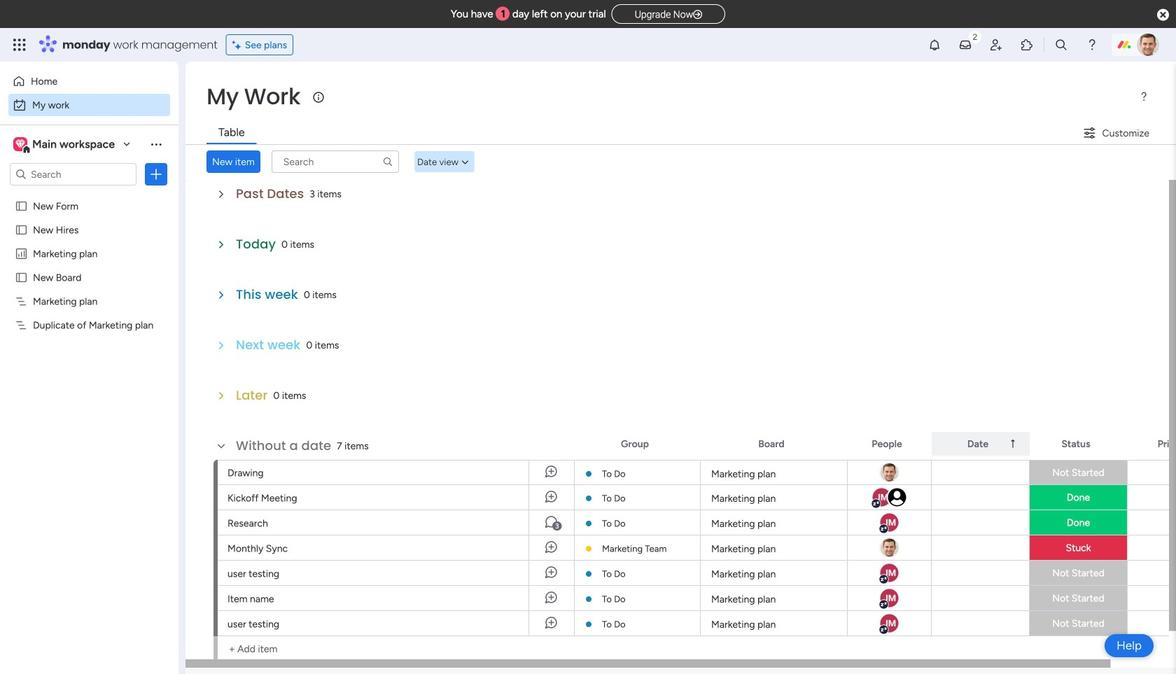 Task type: vqa. For each thing, say whether or not it's contained in the screenshot.
search icon
yes



Task type: locate. For each thing, give the bounding box(es) containing it.
update feed image
[[959, 38, 973, 52]]

tab
[[207, 122, 257, 144]]

terry turtle image
[[879, 537, 900, 558]]

0 vertical spatial public board image
[[15, 200, 28, 213]]

0 vertical spatial jeremy miller image
[[879, 512, 900, 533]]

terry turtle image up rubyanndersson@gmail.com icon
[[879, 462, 900, 483]]

options image
[[149, 167, 163, 181]]

0 vertical spatial terry turtle image
[[1137, 34, 1160, 56]]

2 vertical spatial option
[[0, 194, 179, 196]]

workspace image
[[13, 137, 27, 152], [16, 137, 25, 152]]

terry turtle image down dapulse close image
[[1137, 34, 1160, 56]]

terry turtle image
[[1137, 34, 1160, 56], [879, 462, 900, 483]]

None search field
[[272, 151, 399, 173]]

jeremy miller image
[[879, 512, 900, 533], [879, 613, 900, 634]]

1 vertical spatial public board image
[[15, 223, 28, 237]]

invite members image
[[990, 38, 1004, 52]]

list box
[[0, 192, 179, 526]]

search image
[[382, 156, 393, 167]]

option
[[8, 70, 170, 92], [8, 94, 170, 116], [0, 194, 179, 196]]

Search in workspace field
[[29, 166, 117, 182]]

public board image
[[15, 200, 28, 213], [15, 223, 28, 237], [15, 271, 28, 284]]

2 vertical spatial public board image
[[15, 271, 28, 284]]

public dashboard image
[[15, 247, 28, 261]]

1 vertical spatial jeremy miller image
[[879, 613, 900, 634]]

column header
[[932, 432, 1030, 456]]

0 horizontal spatial terry turtle image
[[879, 462, 900, 483]]

notifications image
[[928, 38, 942, 52]]

search everything image
[[1055, 38, 1069, 52]]

0 vertical spatial jeremy miller image
[[872, 487, 893, 508]]

3 public board image from the top
[[15, 271, 28, 284]]

jeremy miller image
[[872, 487, 893, 508], [879, 563, 900, 584], [879, 588, 900, 609]]

2 image
[[969, 29, 982, 44]]



Task type: describe. For each thing, give the bounding box(es) containing it.
1 jeremy miller image from the top
[[879, 512, 900, 533]]

workspace selection element
[[13, 136, 117, 154]]

see plans image
[[232, 37, 245, 53]]

help image
[[1085, 38, 1099, 52]]

monday marketplace image
[[1020, 38, 1034, 52]]

1 public board image from the top
[[15, 200, 28, 213]]

0 vertical spatial option
[[8, 70, 170, 92]]

1 workspace image from the left
[[13, 137, 27, 152]]

dapulse rightstroke image
[[693, 9, 702, 20]]

2 workspace image from the left
[[16, 137, 25, 152]]

1 vertical spatial option
[[8, 94, 170, 116]]

workspace options image
[[149, 137, 163, 151]]

1 vertical spatial jeremy miller image
[[879, 563, 900, 584]]

dapulse close image
[[1158, 8, 1169, 22]]

1 vertical spatial terry turtle image
[[879, 462, 900, 483]]

menu image
[[1139, 91, 1150, 102]]

sort image
[[1008, 438, 1019, 450]]

2 public board image from the top
[[15, 223, 28, 237]]

2 jeremy miller image from the top
[[879, 613, 900, 634]]

2 vertical spatial jeremy miller image
[[879, 588, 900, 609]]

select product image
[[13, 38, 27, 52]]

Filter dashboard by text search field
[[272, 151, 399, 173]]

1 horizontal spatial terry turtle image
[[1137, 34, 1160, 56]]

rubyanndersson@gmail.com image
[[887, 487, 908, 508]]



